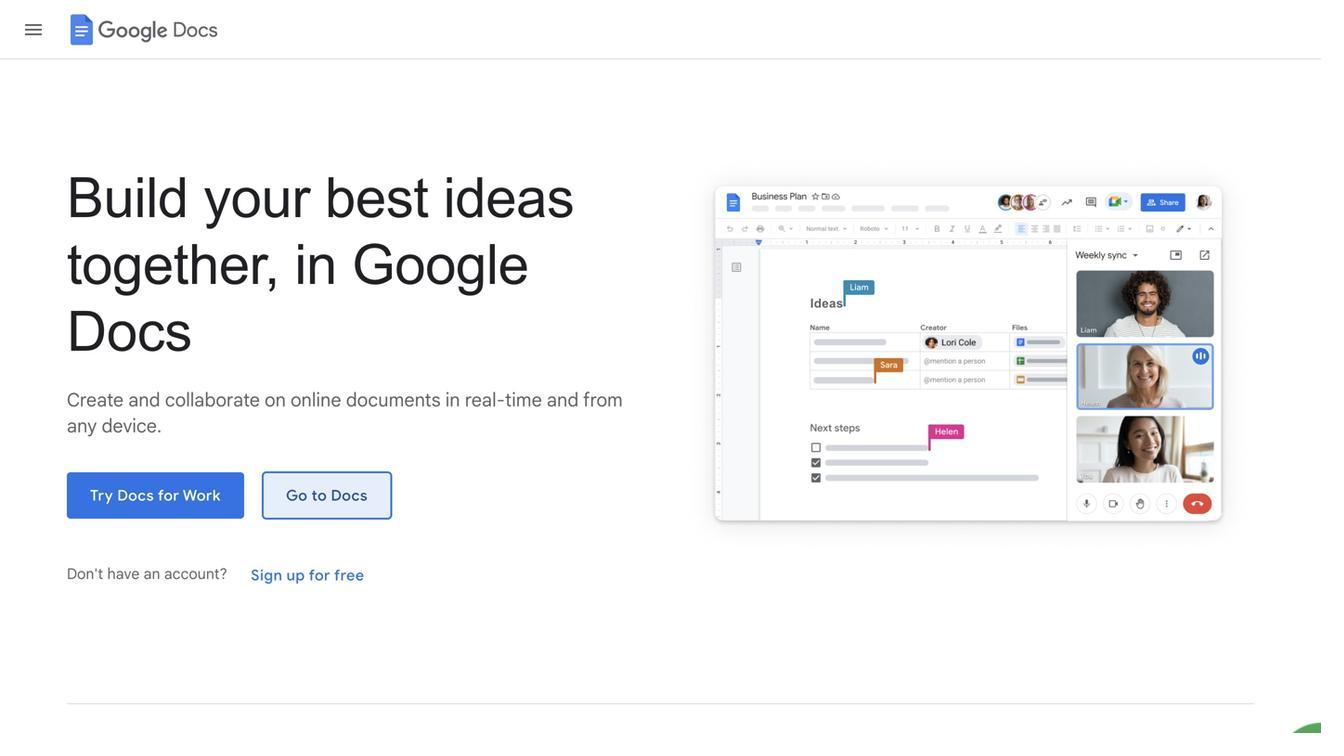 Task type: locate. For each thing, give the bounding box(es) containing it.
in left real-
[[445, 388, 460, 412]]

for inside button
[[309, 566, 330, 585]]

an
[[144, 565, 160, 584]]

2 and from the left
[[547, 388, 579, 412]]

for right up
[[309, 566, 330, 585]]

i
[[810, 297, 814, 311]]

real-
[[465, 388, 505, 412]]

1 vertical spatial in
[[445, 388, 460, 412]]

0 horizontal spatial and
[[128, 388, 160, 412]]

0 horizontal spatial in
[[294, 233, 337, 296]]

online
[[291, 388, 341, 412]]

try docs for work
[[90, 486, 221, 505]]

docs icon image
[[65, 13, 98, 46]]

free
[[334, 566, 364, 585]]

for left 'work'
[[158, 486, 179, 505]]

0 vertical spatial in
[[294, 233, 337, 296]]

account?
[[164, 565, 227, 584]]

weekly sync animation image
[[683, 156, 1254, 555]]

1 horizontal spatial and
[[547, 388, 579, 412]]

in down 'your'
[[294, 233, 337, 296]]

best
[[325, 167, 428, 229]]

icon for meet button image
[[1105, 192, 1133, 211], [1105, 192, 1133, 211]]

in inside 'create and collaborate on online documents in real-time and from any device.'
[[445, 388, 460, 412]]

build
[[67, 167, 188, 229]]

selected creator chip image
[[923, 335, 982, 350]]

for for free
[[309, 566, 330, 585]]

meeting side bar image
[[1063, 237, 1225, 531]]

1 horizontal spatial for
[[309, 566, 330, 585]]

1 vertical spatial for
[[309, 566, 330, 585]]

and
[[128, 388, 160, 412], [547, 388, 579, 412]]

your
[[203, 167, 310, 229]]

0 vertical spatial for
[[158, 486, 179, 505]]

google
[[352, 233, 529, 296]]

in inside build your best ideas together, in google docs
[[294, 233, 337, 296]]

and right time
[[547, 388, 579, 412]]

a
[[829, 297, 836, 311]]

and up device.
[[128, 388, 160, 412]]

from
[[583, 388, 623, 412]]

sign up for free
[[251, 566, 364, 585]]

documents
[[346, 388, 441, 412]]

device.
[[102, 414, 162, 438]]

on
[[265, 388, 286, 412]]

together,
[[67, 233, 279, 296]]

for for work
[[158, 486, 179, 505]]

at sign image
[[924, 339, 930, 347]]

1 horizontal spatial in
[[445, 388, 460, 412]]

any
[[67, 414, 97, 438]]

in
[[294, 233, 337, 296], [445, 388, 460, 412]]

1 and from the left
[[128, 388, 160, 412]]

ideas
[[443, 167, 574, 229]]

0 horizontal spatial for
[[158, 486, 179, 505]]

go
[[286, 486, 308, 505]]

for
[[158, 486, 179, 505], [309, 566, 330, 585]]

docs
[[173, 17, 218, 42], [67, 300, 192, 362], [117, 486, 154, 505], [331, 486, 368, 505]]

d
[[814, 297, 822, 311]]

try
[[90, 486, 113, 505]]

google doc ui image
[[683, 156, 1254, 555]]

go to docs link
[[263, 473, 391, 519]]



Task type: vqa. For each thing, say whether or not it's contained in the screenshot.
$90 in 'link'
no



Task type: describe. For each thing, give the bounding box(es) containing it.
i d e a s
[[810, 297, 843, 311]]

docs link
[[57, 7, 226, 52]]

have
[[107, 565, 140, 584]]

sign
[[251, 566, 283, 585]]

google doc cursor graphic with helen as the username image
[[929, 425, 964, 451]]

don't
[[67, 565, 103, 584]]

up
[[287, 566, 305, 585]]

don't have an account?
[[67, 565, 231, 584]]

time
[[505, 388, 542, 412]]

create and collaborate on online documents in real-time and from any device.
[[67, 388, 623, 438]]

work
[[183, 486, 221, 505]]

docs inside build your best ideas together, in google docs
[[67, 300, 192, 362]]

s
[[836, 297, 843, 311]]

create
[[67, 388, 124, 412]]

collaborate
[[165, 388, 260, 412]]

build your best ideas together, in google docs
[[67, 167, 574, 362]]

go to docs
[[286, 486, 368, 505]]

google doc cursor graphic with liam as the username image
[[843, 281, 875, 307]]

google doc cursor graphic with sarah as the username image
[[874, 358, 903, 384]]

try docs for work link
[[67, 473, 244, 519]]

sign up for free button
[[239, 552, 377, 599]]

to
[[312, 486, 327, 505]]

e
[[822, 297, 829, 311]]



